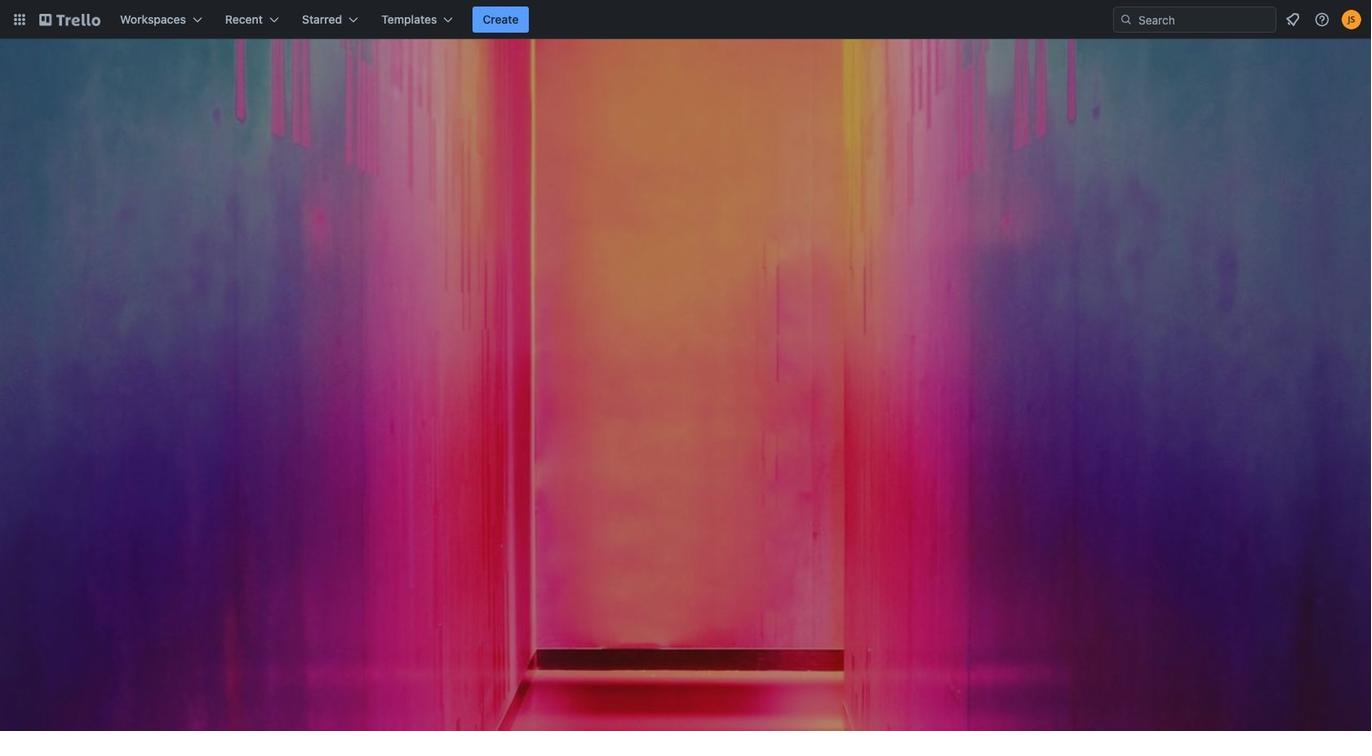 Task type: locate. For each thing, give the bounding box(es) containing it.
search image
[[1120, 13, 1133, 26]]

open information menu image
[[1315, 11, 1331, 28]]



Task type: describe. For each thing, give the bounding box(es) containing it.
back to home image
[[39, 7, 100, 33]]

john smith (johnsmith38824343) image
[[1342, 10, 1362, 29]]

0 notifications image
[[1284, 10, 1303, 29]]

Search field
[[1133, 8, 1276, 31]]

primary element
[[0, 0, 1372, 39]]



Task type: vqa. For each thing, say whether or not it's contained in the screenshot.
first THE SM Icon from right
no



